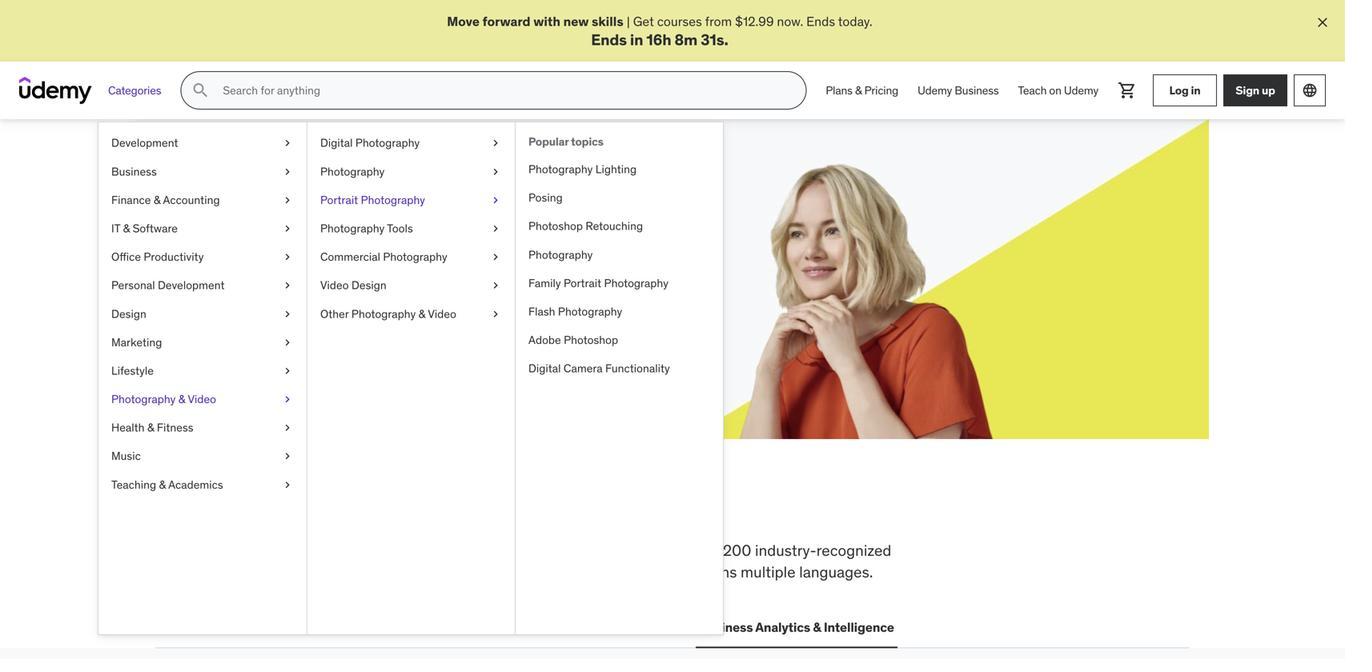 Task type: describe. For each thing, give the bounding box(es) containing it.
video design
[[320, 278, 387, 293]]

you
[[358, 489, 415, 530]]

professional
[[489, 563, 572, 582]]

to
[[380, 542, 394, 561]]

office productivity link
[[99, 243, 307, 272]]

udemy business
[[918, 83, 999, 98]]

photography inside "link"
[[361, 193, 425, 207]]

other photography & video link
[[308, 300, 515, 329]]

productivity
[[144, 250, 204, 264]]

office productivity
[[111, 250, 204, 264]]

health
[[111, 421, 145, 435]]

& for academics
[[159, 478, 166, 492]]

accounting
[[163, 193, 220, 207]]

commercial photography link
[[308, 243, 515, 272]]

portrait inside "link"
[[320, 193, 358, 207]]

xsmall image for design
[[281, 307, 294, 322]]

photography lighting
[[529, 162, 637, 177]]

personal development link
[[99, 272, 307, 300]]

personal development
[[111, 278, 225, 293]]

for for workplace
[[668, 542, 687, 561]]

science
[[518, 620, 565, 636]]

|
[[627, 13, 630, 30]]

multiple
[[741, 563, 796, 582]]

xsmall image for lifestyle
[[281, 364, 294, 379]]

xsmall image for portrait photography
[[489, 193, 502, 208]]

move forward with new skills | get courses from $12.99 now. ends today. ends in 16h 8m 31s .
[[447, 13, 873, 49]]

1 horizontal spatial design
[[352, 278, 387, 293]]

web development button
[[155, 609, 272, 647]]

flash photography link
[[516, 298, 723, 326]]

plans & pricing
[[826, 83, 899, 98]]

digital camera functionality
[[529, 362, 670, 376]]

photography down course
[[383, 250, 447, 264]]

xsmall image for development
[[281, 136, 294, 151]]

teaching & academics link
[[99, 471, 307, 500]]

office
[[111, 250, 141, 264]]

photography down family portrait photography
[[558, 305, 622, 319]]

digital for digital camera functionality
[[529, 362, 561, 376]]

choose a language image
[[1302, 83, 1318, 99]]

digital photography
[[320, 136, 420, 150]]

popular topics
[[529, 135, 604, 149]]

udemy business link
[[908, 71, 1009, 110]]

teach
[[1018, 83, 1047, 98]]

photography up portrait photography
[[355, 136, 420, 150]]

now.
[[777, 13, 803, 30]]

commercial photography
[[320, 250, 447, 264]]

music link
[[99, 443, 307, 471]]

it certifications
[[288, 620, 382, 636]]

workplace
[[269, 542, 339, 561]]

2 udemy from the left
[[1064, 83, 1099, 98]]

flash photography
[[529, 305, 622, 319]]

posing
[[529, 191, 563, 205]]

portrait photography element
[[515, 123, 723, 635]]

photography & video
[[111, 392, 216, 407]]

0 horizontal spatial video
[[188, 392, 216, 407]]

spans
[[697, 563, 737, 582]]

marketing link
[[99, 329, 307, 357]]

it & software
[[111, 221, 178, 236]]

design link
[[99, 300, 307, 329]]

topics
[[571, 135, 604, 149]]

0 horizontal spatial for
[[290, 189, 327, 222]]

marketing
[[111, 335, 162, 350]]

0 horizontal spatial ends
[[591, 30, 627, 49]]

business analytics & intelligence button
[[696, 609, 898, 647]]

new
[[563, 13, 589, 30]]

log in link
[[1153, 75, 1217, 107]]

xsmall image for personal development
[[281, 278, 294, 294]]

a
[[368, 229, 375, 245]]

xsmall image for photography & video
[[281, 392, 294, 408]]

it for it certifications
[[288, 620, 298, 636]]

16h 8m 31s
[[647, 30, 724, 49]]

teaching
[[111, 478, 156, 492]]

2 horizontal spatial in
[[1191, 83, 1201, 98]]

one
[[541, 489, 599, 530]]

digital camera functionality link
[[516, 355, 723, 383]]

plans
[[826, 83, 853, 98]]

today. inside move forward with new skills | get courses from $12.99 now. ends today. ends in 16h 8m 31s .
[[838, 13, 873, 30]]

$12.99
[[735, 13, 774, 30]]

skills for your future expand your potential with a course for as little as $12.99. sale ends today.
[[213, 189, 496, 263]]

digital for digital photography
[[320, 136, 353, 150]]

software
[[133, 221, 178, 236]]

xsmall image for office productivity
[[281, 250, 294, 265]]

development
[[575, 563, 664, 582]]

development for web
[[188, 620, 268, 636]]

1 horizontal spatial portrait
[[564, 276, 602, 291]]

tools
[[387, 221, 413, 236]]

photography up commercial
[[320, 221, 385, 236]]

family portrait photography
[[529, 276, 669, 291]]

with inside skills for your future expand your potential with a course for as little as $12.99. sale ends today.
[[341, 229, 365, 245]]

covering critical workplace skills to technical topics, including prep content for over 200 industry-recognized certifications, our catalog supports well-rounded professional development and spans multiple languages.
[[155, 542, 892, 582]]

photography up the health & fitness
[[111, 392, 176, 407]]

move
[[447, 13, 480, 30]]

1 udemy from the left
[[918, 83, 952, 98]]

photography lighting link
[[516, 155, 723, 184]]

categories
[[108, 83, 161, 98]]

photography up flash photography link
[[604, 276, 669, 291]]

pricing
[[865, 83, 899, 98]]

critical
[[220, 542, 265, 561]]

2 as from the left
[[483, 229, 496, 245]]

& for fitness
[[147, 421, 154, 435]]

other
[[320, 307, 349, 321]]

finance
[[111, 193, 151, 207]]

1 vertical spatial photoshop
[[564, 333, 618, 348]]

& down video design link
[[419, 307, 425, 321]]

1 horizontal spatial photography link
[[516, 241, 723, 269]]

finance & accounting link
[[99, 186, 307, 215]]

& for pricing
[[855, 83, 862, 98]]

1 horizontal spatial video
[[320, 278, 349, 293]]

photography down video design link
[[352, 307, 416, 321]]

forward
[[483, 13, 531, 30]]

portrait photography link
[[308, 186, 515, 215]]

& for accounting
[[154, 193, 161, 207]]

business for business analytics & intelligence
[[699, 620, 753, 636]]

xsmall image for marketing
[[281, 335, 294, 351]]

health & fitness
[[111, 421, 193, 435]]

xsmall image for teaching & academics
[[281, 478, 294, 493]]

analytics
[[756, 620, 810, 636]]

well-
[[395, 563, 428, 582]]

potential
[[287, 229, 338, 245]]

certifications
[[301, 620, 382, 636]]



Task type: vqa. For each thing, say whether or not it's contained in the screenshot.
Incomplete icon related to Course
no



Task type: locate. For each thing, give the bounding box(es) containing it.
flash
[[529, 305, 555, 319]]

photography up "tools"
[[361, 193, 425, 207]]

sale
[[258, 247, 283, 263]]

skills inside move forward with new skills | get courses from $12.99 now. ends today. ends in 16h 8m 31s .
[[592, 13, 624, 30]]

close image
[[1315, 14, 1331, 30]]

1 vertical spatial video
[[428, 307, 456, 321]]

fitness
[[157, 421, 193, 435]]

xsmall image for it & software
[[281, 221, 294, 237]]

video up other on the top left
[[320, 278, 349, 293]]

photography tools
[[320, 221, 413, 236]]

xsmall image inside "commercial photography" link
[[489, 250, 502, 265]]

xsmall image for business
[[281, 164, 294, 180]]

portrait up 'photography tools'
[[320, 193, 358, 207]]

development right web
[[188, 620, 268, 636]]

design down personal
[[111, 307, 146, 321]]

skills inside covering critical workplace skills to technical topics, including prep content for over 200 industry-recognized certifications, our catalog supports well-rounded professional development and spans multiple languages.
[[343, 542, 377, 561]]

industry-
[[755, 542, 817, 561]]

0 vertical spatial video
[[320, 278, 349, 293]]

1 vertical spatial photography link
[[516, 241, 723, 269]]

video down video design link
[[428, 307, 456, 321]]

1 horizontal spatial udemy
[[1064, 83, 1099, 98]]

0 horizontal spatial with
[[341, 229, 365, 245]]

music
[[111, 449, 141, 464]]

0 vertical spatial photography link
[[308, 158, 515, 186]]

skills up workplace
[[265, 489, 352, 530]]

today.
[[838, 13, 873, 30], [317, 247, 351, 263]]

1 as from the left
[[438, 229, 451, 245]]

0 vertical spatial with
[[534, 13, 561, 30]]

topics,
[[463, 542, 508, 561]]

xsmall image
[[281, 164, 294, 180], [281, 221, 294, 237], [281, 250, 294, 265], [281, 278, 294, 294], [489, 278, 502, 294], [489, 307, 502, 322], [281, 449, 294, 465], [281, 478, 294, 493]]

lighting
[[596, 162, 637, 177]]

adobe
[[529, 333, 561, 348]]

data science
[[487, 620, 565, 636]]

skills left "|"
[[592, 13, 624, 30]]

1 horizontal spatial in
[[630, 30, 643, 49]]

xsmall image inside digital photography link
[[489, 136, 502, 151]]

sign up link
[[1224, 75, 1288, 107]]

Search for anything text field
[[220, 77, 787, 104]]

future
[[395, 189, 473, 222]]

lifestyle link
[[99, 357, 307, 386]]

xsmall image inside photography & video link
[[281, 392, 294, 408]]

1 vertical spatial with
[[341, 229, 365, 245]]

with left new
[[534, 13, 561, 30]]

in inside move forward with new skills | get courses from $12.99 now. ends today. ends in 16h 8m 31s .
[[630, 30, 643, 49]]

0 horizontal spatial udemy
[[918, 83, 952, 98]]

certifications,
[[155, 563, 248, 582]]

1 vertical spatial it
[[288, 620, 298, 636]]

posing link
[[516, 184, 723, 212]]

0 vertical spatial design
[[352, 278, 387, 293]]

business down the spans
[[699, 620, 753, 636]]

it certifications button
[[284, 609, 386, 647]]

& up office
[[123, 221, 130, 236]]

udemy right pricing
[[918, 83, 952, 98]]

it inside it certifications button
[[288, 620, 298, 636]]

need
[[421, 489, 498, 530]]

digital down adobe
[[529, 362, 561, 376]]

photography link up future at top
[[308, 158, 515, 186]]

your up sale on the left top of page
[[259, 229, 284, 245]]

digital inside portrait photography element
[[529, 362, 561, 376]]

1 horizontal spatial it
[[288, 620, 298, 636]]

place
[[605, 489, 689, 530]]

as
[[438, 229, 451, 245], [483, 229, 496, 245]]

1 vertical spatial your
[[259, 229, 284, 245]]

as left little
[[438, 229, 451, 245]]

& right analytics
[[813, 620, 821, 636]]

our
[[251, 563, 273, 582]]

photoshop up camera at left bottom
[[564, 333, 618, 348]]

business
[[955, 83, 999, 98], [111, 164, 157, 179], [699, 620, 753, 636]]

adobe photoshop link
[[516, 326, 723, 355]]

xsmall image inside video design link
[[489, 278, 502, 294]]

business up finance
[[111, 164, 157, 179]]

for up potential on the left top of page
[[290, 189, 327, 222]]

expand
[[213, 229, 256, 245]]

0 vertical spatial it
[[111, 221, 120, 236]]

photography up family
[[529, 248, 593, 262]]

xsmall image for finance & accounting
[[281, 193, 294, 208]]

in up including
[[504, 489, 535, 530]]

supports
[[331, 563, 391, 582]]

teach on udemy link
[[1009, 71, 1108, 110]]

xsmall image for photography
[[489, 164, 502, 180]]

today. inside skills for your future expand your potential with a course for as little as $12.99. sale ends today.
[[317, 247, 351, 263]]

0 vertical spatial digital
[[320, 136, 353, 150]]

portrait up flash photography
[[564, 276, 602, 291]]

business analytics & intelligence
[[699, 620, 894, 636]]

0 horizontal spatial photography link
[[308, 158, 515, 186]]

& right plans
[[855, 83, 862, 98]]

development
[[111, 136, 178, 150], [158, 278, 225, 293], [188, 620, 268, 636]]

2 vertical spatial business
[[699, 620, 753, 636]]

1 vertical spatial digital
[[529, 362, 561, 376]]

0 horizontal spatial digital
[[320, 136, 353, 150]]

web
[[159, 620, 186, 636]]

photoshop down posing on the left of page
[[529, 219, 583, 234]]

web development
[[159, 620, 268, 636]]

for
[[290, 189, 327, 222], [420, 229, 435, 245], [668, 542, 687, 561]]

digital up portrait photography
[[320, 136, 353, 150]]

development inside button
[[188, 620, 268, 636]]

& right health
[[147, 421, 154, 435]]

xsmall image for music
[[281, 449, 294, 465]]

0 vertical spatial development
[[111, 136, 178, 150]]

development down office productivity link
[[158, 278, 225, 293]]

xsmall image for photography tools
[[489, 221, 502, 237]]

0 horizontal spatial business
[[111, 164, 157, 179]]

courses
[[657, 13, 702, 30]]

development down the categories dropdown button
[[111, 136, 178, 150]]

xsmall image for digital photography
[[489, 136, 502, 151]]

0 vertical spatial your
[[332, 189, 390, 222]]

1 vertical spatial skills
[[265, 489, 352, 530]]

2 horizontal spatial for
[[668, 542, 687, 561]]

1 vertical spatial business
[[111, 164, 157, 179]]

1 vertical spatial design
[[111, 307, 146, 321]]

camera
[[564, 362, 603, 376]]

business left teach
[[955, 83, 999, 98]]

teaching & academics
[[111, 478, 223, 492]]

photography down popular topics
[[529, 162, 593, 177]]

teach on udemy
[[1018, 83, 1099, 98]]

xsmall image inside photography tools link
[[489, 221, 502, 237]]

sign up
[[1236, 83, 1276, 98]]

commercial
[[320, 250, 380, 264]]

0 vertical spatial for
[[290, 189, 327, 222]]

1 vertical spatial development
[[158, 278, 225, 293]]

business inside 'link'
[[111, 164, 157, 179]]

xsmall image inside 'development' link
[[281, 136, 294, 151]]

retouching
[[586, 219, 643, 234]]

2 vertical spatial for
[[668, 542, 687, 561]]

2 horizontal spatial business
[[955, 83, 999, 98]]

video design link
[[308, 272, 515, 300]]

xsmall image for health & fitness
[[281, 421, 294, 436]]

2 horizontal spatial video
[[428, 307, 456, 321]]

it left certifications
[[288, 620, 298, 636]]

xsmall image inside "portrait photography" "link"
[[489, 193, 502, 208]]

for inside covering critical workplace skills to technical topics, including prep content for over 200 industry-recognized certifications, our catalog supports well-rounded professional development and spans multiple languages.
[[668, 542, 687, 561]]

2 vertical spatial video
[[188, 392, 216, 407]]

data
[[487, 620, 515, 636]]

today. down potential on the left top of page
[[317, 247, 351, 263]]

xsmall image inside office productivity link
[[281, 250, 294, 265]]

plans & pricing link
[[816, 71, 908, 110]]

xsmall image inside it & software link
[[281, 221, 294, 237]]

& right teaching
[[159, 478, 166, 492]]

0 vertical spatial portrait
[[320, 193, 358, 207]]

business inside button
[[699, 620, 753, 636]]

xsmall image for video design
[[489, 278, 502, 294]]

2 vertical spatial skills
[[343, 542, 377, 561]]

0 horizontal spatial in
[[504, 489, 535, 530]]

1 vertical spatial for
[[420, 229, 435, 245]]

video down lifestyle link
[[188, 392, 216, 407]]

xsmall image for commercial photography
[[489, 250, 502, 265]]

0 horizontal spatial design
[[111, 307, 146, 321]]

health & fitness link
[[99, 414, 307, 443]]

ends down "|"
[[591, 30, 627, 49]]

0 vertical spatial photoshop
[[529, 219, 583, 234]]

business link
[[99, 158, 307, 186]]

0 vertical spatial skills
[[592, 13, 624, 30]]

2 vertical spatial in
[[504, 489, 535, 530]]

in right the log
[[1191, 83, 1201, 98]]

design down the commercial photography
[[352, 278, 387, 293]]

xsmall image inside teaching & academics link
[[281, 478, 294, 493]]

1 horizontal spatial today.
[[838, 13, 873, 30]]

xsmall image inside finance & accounting link
[[281, 193, 294, 208]]

1 horizontal spatial business
[[699, 620, 753, 636]]

photoshop
[[529, 219, 583, 234], [564, 333, 618, 348]]

with left a
[[341, 229, 365, 245]]

xsmall image inside design link
[[281, 307, 294, 322]]

200
[[723, 542, 752, 561]]

0 horizontal spatial your
[[259, 229, 284, 245]]

& for video
[[178, 392, 185, 407]]

personal
[[111, 278, 155, 293]]

with inside move forward with new skills | get courses from $12.99 now. ends today. ends in 16h 8m 31s .
[[534, 13, 561, 30]]

1 vertical spatial portrait
[[564, 276, 602, 291]]

for for your
[[420, 229, 435, 245]]

1 horizontal spatial your
[[332, 189, 390, 222]]

shopping cart with 0 items image
[[1118, 81, 1137, 100]]

on
[[1049, 83, 1062, 98]]

digital
[[320, 136, 353, 150], [529, 362, 561, 376]]

communication button
[[581, 609, 683, 647]]

1 vertical spatial today.
[[317, 247, 351, 263]]

lifestyle
[[111, 364, 154, 378]]

for right "tools"
[[420, 229, 435, 245]]

1 horizontal spatial ends
[[807, 13, 835, 30]]

xsmall image inside personal development link
[[281, 278, 294, 294]]

and
[[668, 563, 693, 582]]

1 horizontal spatial digital
[[529, 362, 561, 376]]

up
[[1262, 83, 1276, 98]]

$12.99.
[[213, 247, 255, 263]]

it for it & software
[[111, 221, 120, 236]]

udemy image
[[19, 77, 92, 104]]

photography & video link
[[99, 386, 307, 414]]

business for business
[[111, 164, 157, 179]]

your up a
[[332, 189, 390, 222]]

photoshop retouching link
[[516, 212, 723, 241]]

your
[[332, 189, 390, 222], [259, 229, 284, 245]]

intelligence
[[824, 620, 894, 636]]

it up office
[[111, 221, 120, 236]]

family
[[529, 276, 561, 291]]

1 vertical spatial in
[[1191, 83, 1201, 98]]

& up fitness
[[178, 392, 185, 407]]

0 vertical spatial today.
[[838, 13, 873, 30]]

it inside it & software link
[[111, 221, 120, 236]]

in down get
[[630, 30, 643, 49]]

& right finance
[[154, 193, 161, 207]]

xsmall image inside other photography & video link
[[489, 307, 502, 322]]

& for software
[[123, 221, 130, 236]]

today. right now.
[[838, 13, 873, 30]]

skills up supports
[[343, 542, 377, 561]]

photography down digital photography
[[320, 164, 385, 179]]

1 horizontal spatial as
[[483, 229, 496, 245]]

covering
[[155, 542, 216, 561]]

xsmall image inside lifestyle link
[[281, 364, 294, 379]]

for up and
[[668, 542, 687, 561]]

xsmall image for other photography & video
[[489, 307, 502, 322]]

leadership
[[402, 620, 468, 636]]

0 horizontal spatial it
[[111, 221, 120, 236]]

categories button
[[99, 71, 171, 110]]

0 horizontal spatial today.
[[317, 247, 351, 263]]

xsmall image inside marketing link
[[281, 335, 294, 351]]

development for personal
[[158, 278, 225, 293]]

including
[[511, 542, 573, 561]]

udemy right on
[[1064, 83, 1099, 98]]

ends
[[286, 247, 314, 263]]

xsmall image inside music link
[[281, 449, 294, 465]]

xsmall image inside business 'link'
[[281, 164, 294, 180]]

0 vertical spatial business
[[955, 83, 999, 98]]

photoshop retouching
[[529, 219, 643, 234]]

recognized
[[817, 542, 892, 561]]

content
[[612, 542, 664, 561]]

0 horizontal spatial portrait
[[320, 193, 358, 207]]

all
[[155, 489, 202, 530]]

get
[[633, 13, 654, 30]]

0 horizontal spatial as
[[438, 229, 451, 245]]

from
[[705, 13, 732, 30]]

as right little
[[483, 229, 496, 245]]

& inside button
[[813, 620, 821, 636]]

photography link down 'retouching'
[[516, 241, 723, 269]]

video
[[320, 278, 349, 293], [428, 307, 456, 321], [188, 392, 216, 407]]

2 vertical spatial development
[[188, 620, 268, 636]]

0 vertical spatial in
[[630, 30, 643, 49]]

1 horizontal spatial for
[[420, 229, 435, 245]]

leadership button
[[398, 609, 471, 647]]

ends right now.
[[807, 13, 835, 30]]

academics
[[168, 478, 223, 492]]

xsmall image inside health & fitness link
[[281, 421, 294, 436]]

submit search image
[[191, 81, 210, 100]]

prep
[[577, 542, 608, 561]]

1 horizontal spatial with
[[534, 13, 561, 30]]

xsmall image
[[281, 136, 294, 151], [489, 136, 502, 151], [489, 164, 502, 180], [281, 193, 294, 208], [489, 193, 502, 208], [489, 221, 502, 237], [489, 250, 502, 265], [281, 307, 294, 322], [281, 335, 294, 351], [281, 364, 294, 379], [281, 392, 294, 408], [281, 421, 294, 436]]



